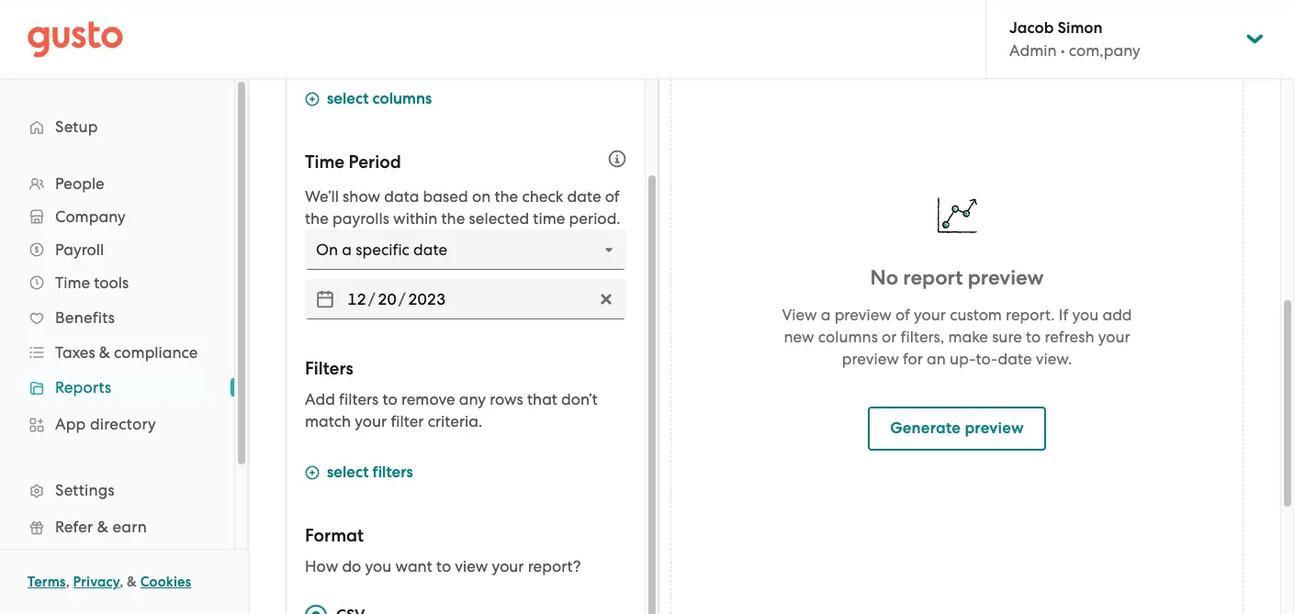 Task type: describe. For each thing, give the bounding box(es) containing it.
preview inside 'button'
[[965, 418, 1024, 438]]

company
[[55, 208, 126, 226]]

any
[[459, 390, 486, 409]]

1 , from the left
[[66, 574, 70, 591]]

Day (dd) field
[[376, 285, 399, 314]]

rows
[[490, 390, 523, 409]]

generate
[[890, 418, 961, 438]]

reports
[[55, 378, 112, 397]]

app directory link
[[18, 408, 216, 441]]

module__icon___go7vc image for select columns
[[305, 92, 320, 107]]

payroll button
[[18, 233, 216, 266]]

time
[[533, 209, 565, 228]]

up-
[[950, 350, 976, 368]]

tools
[[94, 274, 129, 292]]

compliance
[[114, 344, 198, 362]]

time tools button
[[18, 266, 216, 299]]

cookies button
[[140, 571, 191, 593]]

date inside we'll show data based on the check date of the payrolls within the selected time period.
[[567, 187, 601, 206]]

format
[[305, 525, 364, 547]]

period.
[[569, 209, 621, 228]]

check
[[522, 187, 564, 206]]

setup
[[55, 118, 98, 136]]

add filters to remove any rows that don't match your filter criteria.
[[305, 390, 598, 431]]

terms
[[28, 574, 66, 591]]

2 horizontal spatial the
[[495, 187, 518, 206]]

1 vertical spatial you
[[365, 558, 392, 576]]

add
[[1103, 305, 1132, 324]]

preview up "report."
[[968, 265, 1044, 290]]

1 / from the left
[[368, 290, 376, 309]]

•
[[1061, 41, 1065, 60]]

company button
[[18, 200, 216, 233]]

payrolls
[[333, 209, 389, 228]]

remove
[[401, 390, 455, 409]]

refer & earn
[[55, 518, 147, 536]]

new
[[784, 327, 815, 346]]

list containing people
[[0, 167, 234, 615]]

benefits
[[55, 309, 115, 327]]

select filters button
[[305, 462, 413, 487]]

1 horizontal spatial the
[[441, 209, 465, 228]]

do
[[342, 558, 361, 576]]

filter
[[391, 412, 424, 431]]

or
[[882, 327, 897, 346]]

we'll show data based on the check date of the payrolls within the selected time period.
[[305, 187, 621, 228]]

no
[[870, 265, 899, 290]]

reports link
[[18, 371, 216, 404]]

your inside add filters to remove any rows that don't match your filter criteria.
[[355, 412, 387, 431]]

refer & earn link
[[18, 511, 216, 544]]

want
[[395, 558, 432, 576]]

& for compliance
[[99, 344, 110, 362]]

preview down the or at the right bottom
[[842, 350, 899, 368]]

0 horizontal spatial the
[[305, 209, 329, 228]]

that
[[527, 390, 558, 409]]

columns inside view a preview of your custom report. if you add new columns or filters, make sure to refresh your preview for an up-to-date view.
[[818, 327, 878, 346]]

to-
[[976, 350, 998, 368]]

no report preview
[[870, 265, 1044, 290]]

time tools
[[55, 274, 129, 292]]

filters for add
[[339, 390, 379, 409]]

don't
[[561, 390, 598, 409]]

benefits link
[[18, 301, 216, 334]]

cookies
[[140, 574, 191, 591]]

filters for select
[[373, 463, 413, 482]]

select columns button
[[305, 88, 432, 113]]

show
[[343, 187, 380, 206]]

data
[[384, 187, 419, 206]]

select for select filters
[[327, 463, 369, 482]]

based
[[423, 187, 468, 206]]

taxes & compliance
[[55, 344, 198, 362]]

time period
[[305, 152, 401, 173]]

generate preview button
[[868, 407, 1046, 451]]

2 / from the left
[[399, 290, 406, 309]]

view
[[782, 305, 817, 324]]

to inside view a preview of your custom report. if you add new columns or filters, make sure to refresh your preview for an up-to-date view.
[[1026, 327, 1041, 346]]

of inside view a preview of your custom report. if you add new columns or filters, make sure to refresh your preview for an up-to-date view.
[[896, 305, 910, 324]]

make
[[948, 327, 988, 346]]

setup link
[[18, 110, 216, 143]]

select columns
[[327, 89, 432, 108]]

select filters
[[327, 463, 413, 482]]

terms link
[[28, 574, 66, 591]]

2 vertical spatial &
[[127, 574, 137, 591]]



Task type: locate. For each thing, give the bounding box(es) containing it.
selected
[[469, 209, 529, 228]]

0 horizontal spatial time
[[55, 274, 90, 292]]

0 vertical spatial &
[[99, 344, 110, 362]]

0 vertical spatial module__icon___go7vc image
[[305, 92, 320, 107]]

, left cookies button
[[120, 574, 123, 591]]

module__icon___go7vc image inside select filters button
[[305, 466, 320, 480]]

0 vertical spatial date
[[567, 187, 601, 206]]

& inside refer & earn link
[[97, 518, 108, 536]]

& right taxes
[[99, 344, 110, 362]]

0 horizontal spatial of
[[605, 187, 620, 206]]

1 horizontal spatial ,
[[120, 574, 123, 591]]

0 horizontal spatial you
[[365, 558, 392, 576]]

time
[[305, 152, 345, 173], [55, 274, 90, 292]]

terms , privacy , & cookies
[[28, 574, 191, 591]]

0 horizontal spatial columns
[[373, 89, 432, 108]]

to left view on the bottom left
[[436, 558, 451, 576]]

report.
[[1006, 305, 1055, 324]]

people
[[55, 175, 104, 193]]

on
[[472, 187, 491, 206]]

1 vertical spatial module__icon___go7vc image
[[305, 466, 320, 480]]

preview
[[968, 265, 1044, 290], [835, 305, 892, 324], [842, 350, 899, 368], [965, 418, 1024, 438]]

filters
[[339, 390, 379, 409], [373, 463, 413, 482]]

how do you want to view your report?
[[305, 558, 581, 576]]

time for time tools
[[55, 274, 90, 292]]

/
[[368, 290, 376, 309], [399, 290, 406, 309]]

& inside taxes & compliance dropdown button
[[99, 344, 110, 362]]

1 vertical spatial &
[[97, 518, 108, 536]]

filters up match
[[339, 390, 379, 409]]

1 module__icon___go7vc image from the top
[[305, 92, 320, 107]]

view a preview of your custom report. if you add new columns or filters, make sure to refresh your preview for an up-to-date view.
[[782, 305, 1132, 368]]

report?
[[528, 558, 581, 576]]

2 vertical spatial to
[[436, 558, 451, 576]]

date down sure at the bottom of the page
[[998, 350, 1032, 368]]

Month (mm) field
[[345, 285, 368, 314]]

0 vertical spatial to
[[1026, 327, 1041, 346]]

criteria.
[[428, 412, 483, 431]]

0 vertical spatial of
[[605, 187, 620, 206]]

taxes & compliance button
[[18, 336, 216, 369]]

a
[[821, 305, 831, 324]]

to inside add filters to remove any rows that don't match your filter criteria.
[[383, 390, 398, 409]]

date inside view a preview of your custom report. if you add new columns or filters, make sure to refresh your preview for an up-to-date view.
[[998, 350, 1032, 368]]

1 select from the top
[[327, 89, 369, 108]]

1 horizontal spatial time
[[305, 152, 345, 173]]

jacob simon admin • com,pany
[[1010, 18, 1141, 60]]

report
[[903, 265, 963, 290]]

, left privacy link
[[66, 574, 70, 591]]

columns down a
[[818, 327, 878, 346]]

module__icon___go7vc image for select filters
[[305, 466, 320, 480]]

1 horizontal spatial date
[[998, 350, 1032, 368]]

of up the or at the right bottom
[[896, 305, 910, 324]]

1 horizontal spatial to
[[436, 558, 451, 576]]

0 vertical spatial filters
[[339, 390, 379, 409]]

/ left year (yyyy) field
[[368, 290, 376, 309]]

you right if
[[1073, 305, 1099, 324]]

columns up period
[[373, 89, 432, 108]]

time up 'we'll'
[[305, 152, 345, 173]]

period
[[349, 152, 401, 173]]

an
[[927, 350, 946, 368]]

sure
[[992, 327, 1022, 346]]

select down match
[[327, 463, 369, 482]]

0 vertical spatial you
[[1073, 305, 1099, 324]]

your up filters,
[[914, 305, 946, 324]]

/ right month (mm) field
[[399, 290, 406, 309]]

settings
[[55, 481, 115, 500]]

Year (yyyy) field
[[406, 285, 448, 314]]

1 horizontal spatial you
[[1073, 305, 1099, 324]]

2 module__icon___go7vc image from the top
[[305, 466, 320, 480]]

admin
[[1010, 41, 1057, 60]]

filters down filter
[[373, 463, 413, 482]]

list
[[0, 167, 234, 615]]

to down "report."
[[1026, 327, 1041, 346]]

module__icon___go7vc image down match
[[305, 466, 320, 480]]

of up period.
[[605, 187, 620, 206]]

the down 'we'll'
[[305, 209, 329, 228]]

2 select from the top
[[327, 463, 369, 482]]

& left cookies button
[[127, 574, 137, 591]]

settings link
[[18, 474, 216, 507]]

custom
[[950, 305, 1002, 324]]

earn
[[112, 518, 147, 536]]

your left filter
[[355, 412, 387, 431]]

add
[[305, 390, 335, 409]]

time inside dropdown button
[[55, 274, 90, 292]]

to up filter
[[383, 390, 398, 409]]

select
[[327, 89, 369, 108], [327, 463, 369, 482]]

time down payroll
[[55, 274, 90, 292]]

match
[[305, 412, 351, 431]]

preview right the generate
[[965, 418, 1024, 438]]

0 vertical spatial select
[[327, 89, 369, 108]]

filters inside button
[[373, 463, 413, 482]]

com,pany
[[1069, 41, 1141, 60]]

the up selected
[[495, 187, 518, 206]]

1 vertical spatial to
[[383, 390, 398, 409]]

& left the earn
[[97, 518, 108, 536]]

the
[[495, 187, 518, 206], [305, 209, 329, 228], [441, 209, 465, 228]]

0 horizontal spatial ,
[[66, 574, 70, 591]]

0 vertical spatial columns
[[373, 89, 432, 108]]

app
[[55, 415, 86, 434]]

people button
[[18, 167, 216, 200]]

app directory
[[55, 415, 156, 434]]

directory
[[90, 415, 156, 434]]

preview up the or at the right bottom
[[835, 305, 892, 324]]

your right view on the bottom left
[[492, 558, 524, 576]]

0 horizontal spatial /
[[368, 290, 376, 309]]

1 vertical spatial filters
[[373, 463, 413, 482]]

privacy link
[[73, 574, 120, 591]]

we'll
[[305, 187, 339, 206]]

generate preview
[[890, 418, 1024, 438]]

gusto navigation element
[[0, 79, 234, 615]]

columns
[[373, 89, 432, 108], [818, 327, 878, 346]]

refresh
[[1045, 327, 1095, 346]]

home image
[[28, 21, 123, 57]]

module__icon___go7vc image
[[305, 92, 320, 107], [305, 466, 320, 480]]

2 , from the left
[[120, 574, 123, 591]]

refer
[[55, 518, 93, 536]]

1 vertical spatial columns
[[818, 327, 878, 346]]

select up time period on the top
[[327, 89, 369, 108]]

date
[[567, 187, 601, 206], [998, 350, 1032, 368]]

1 horizontal spatial of
[[896, 305, 910, 324]]

for
[[903, 350, 923, 368]]

0 horizontal spatial to
[[383, 390, 398, 409]]

to
[[1026, 327, 1041, 346], [383, 390, 398, 409], [436, 558, 451, 576]]

module__icon___go7vc image left select columns
[[305, 92, 320, 107]]

columns inside button
[[373, 89, 432, 108]]

you
[[1073, 305, 1099, 324], [365, 558, 392, 576]]

1 vertical spatial select
[[327, 463, 369, 482]]

view
[[455, 558, 488, 576]]

1 vertical spatial of
[[896, 305, 910, 324]]

filters inside add filters to remove any rows that don't match your filter criteria.
[[339, 390, 379, 409]]

module__icon___go7vc image inside the 'select columns' button
[[305, 92, 320, 107]]

1 vertical spatial time
[[55, 274, 90, 292]]

privacy
[[73, 574, 120, 591]]

& for earn
[[97, 518, 108, 536]]

simon
[[1058, 18, 1103, 38]]

1 horizontal spatial /
[[399, 290, 406, 309]]

0 vertical spatial time
[[305, 152, 345, 173]]

you inside view a preview of your custom report. if you add new columns or filters, make sure to refresh your preview for an up-to-date view.
[[1073, 305, 1099, 324]]

taxes
[[55, 344, 95, 362]]

,
[[66, 574, 70, 591], [120, 574, 123, 591]]

time for time period
[[305, 152, 345, 173]]

of
[[605, 187, 620, 206], [896, 305, 910, 324]]

within
[[393, 209, 438, 228]]

of inside we'll show data based on the check date of the payrolls within the selected time period.
[[605, 187, 620, 206]]

view.
[[1036, 350, 1072, 368]]

if
[[1059, 305, 1069, 324]]

date up period.
[[567, 187, 601, 206]]

your down add
[[1098, 327, 1131, 346]]

0 horizontal spatial date
[[567, 187, 601, 206]]

jacob
[[1010, 18, 1054, 38]]

1 horizontal spatial columns
[[818, 327, 878, 346]]

you right do
[[365, 558, 392, 576]]

how
[[305, 558, 338, 576]]

payroll
[[55, 241, 104, 259]]

2 horizontal spatial to
[[1026, 327, 1041, 346]]

filters,
[[901, 327, 945, 346]]

filters
[[305, 358, 353, 379]]

the down based
[[441, 209, 465, 228]]

select for select columns
[[327, 89, 369, 108]]

1 vertical spatial date
[[998, 350, 1032, 368]]



Task type: vqa. For each thing, say whether or not it's contained in the screenshot.
the topmost the of
yes



